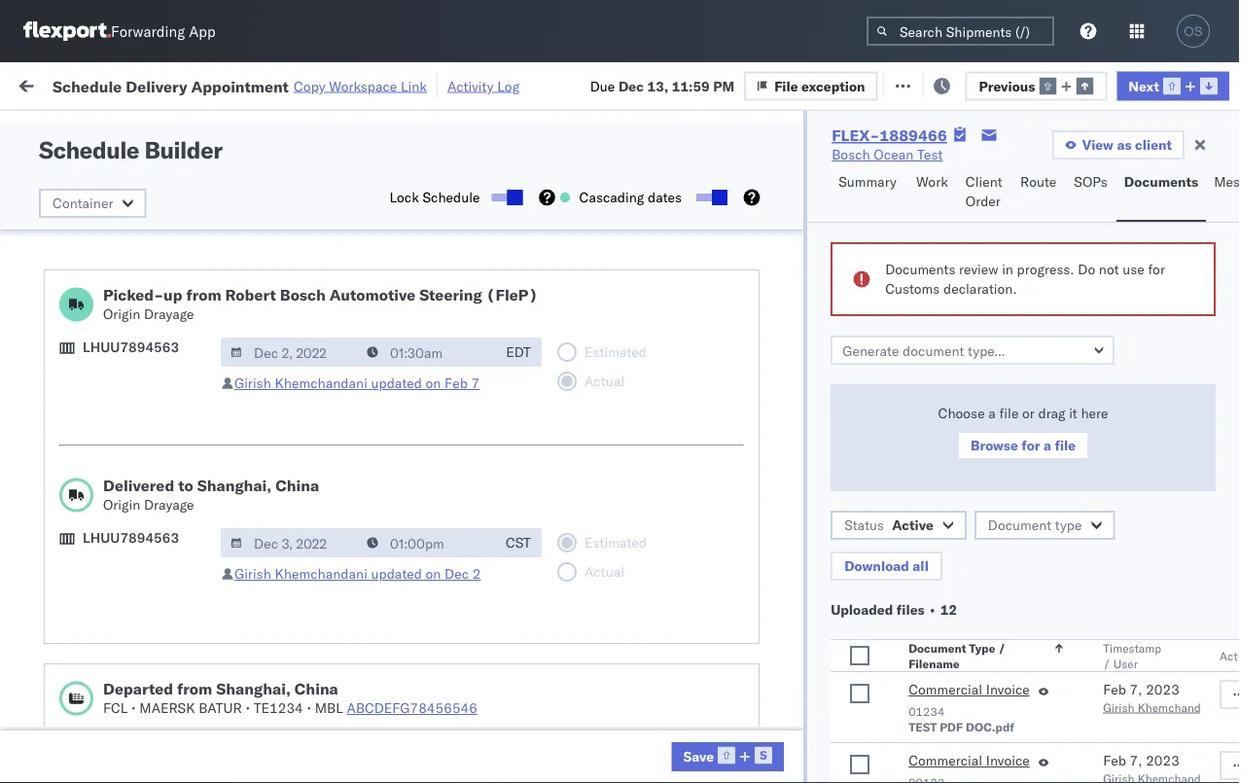 Task type: describe. For each thing, give the bounding box(es) containing it.
1 mae from the top
[[1215, 623, 1240, 640]]

dec for 11:59 pm pst, dec 13, 2022
[[302, 495, 328, 512]]

2023 inside feb 7, 2023 girish khemchandani
[[1146, 681, 1180, 698]]

2 ocean fcl from the top
[[486, 238, 554, 255]]

document for document type
[[988, 517, 1052, 534]]

download all
[[845, 558, 929, 575]]

updated for china
[[371, 565, 422, 582]]

test pdf doc.pdf
[[909, 720, 1015, 734]]

2 resize handle column header from the left
[[384, 151, 408, 783]]

1 schedule delivery appointment button from the top
[[45, 236, 239, 257]]

delivery for 3rd schedule delivery appointment button from the bottom
[[106, 237, 156, 254]]

os
[[1185, 24, 1203, 38]]

1 flex-1846748 from the top
[[964, 238, 1065, 255]]

2 integration from the top
[[739, 709, 806, 726]]

0 vertical spatial a
[[989, 405, 996, 422]]

view
[[1083, 136, 1114, 153]]

2 commercial invoice link from the top
[[909, 751, 1030, 775]]

a inside button
[[1044, 437, 1052, 454]]

documents review in progress. do not use for customs declaration.
[[886, 261, 1166, 297]]

4 nov from the top
[[304, 366, 329, 383]]

delivered to shanghai, china origin drayage
[[103, 476, 319, 513]]

confirm delivery
[[45, 579, 148, 596]]

from for schedule pickup from los angeles, ca link for fifth schedule pickup from los angeles, ca button from the bottom
[[151, 313, 180, 330]]

1 vertical spatial jan
[[294, 666, 316, 683]]

3 schedule delivery appointment button from the top
[[45, 664, 239, 685]]

2 mae from the top
[[1215, 666, 1240, 683]]

my
[[19, 71, 50, 97]]

4 4, from the top
[[332, 366, 345, 383]]

2 account from the top
[[838, 709, 890, 726]]

7
[[471, 375, 480, 392]]

7, for feb 7, 2023
[[1130, 752, 1143, 769]]

6 hlxu62 from the top
[[1192, 451, 1240, 469]]

blocked,
[[238, 121, 287, 135]]

1 invoice from the top
[[986, 681, 1030, 698]]

origin inside the picked-up from robert bosch automotive steering (flep) origin drayage
[[103, 306, 140, 323]]

2 demo from the top
[[666, 623, 703, 640]]

schedule pickup from los angeles, ca for 2nd schedule pickup from los angeles, ca button from the bottom of the page
[[45, 613, 262, 649]]

5 flex-1846748 from the top
[[964, 409, 1065, 426]]

4 ca from the top
[[45, 504, 63, 521]]

schedule pickup from los angeles, ca for sixth schedule pickup from los angeles, ca button from the top
[[45, 741, 262, 777]]

route button
[[1013, 164, 1067, 222]]

abc
[[1215, 495, 1240, 512]]

dec left 2
[[445, 565, 469, 582]]

confirm pickup from los angeles, ca button
[[45, 526, 276, 567]]

document type
[[988, 517, 1082, 534]]

flex- down declaration. on the right top of page
[[964, 324, 1006, 341]]

pst, down 6:00 am pst, dec 24, 2022
[[269, 623, 299, 640]]

shanghai, for to
[[197, 476, 272, 495]]

9 ocean fcl from the top
[[486, 709, 554, 726]]

0 vertical spatial on
[[476, 75, 491, 92]]

schedule pickup from los angeles, ca link for fifth schedule pickup from los angeles, ca button from the bottom
[[45, 312, 276, 351]]

document for document type / filename
[[909, 641, 967, 655]]

1 schedule pickup from los angeles, ca button from the top
[[45, 269, 276, 310]]

2023 down feb 7, 2023 girish khemchandani
[[1146, 752, 1180, 769]]

as
[[1117, 136, 1132, 153]]

2 vertical spatial flex-1889466
[[964, 538, 1065, 555]]

0 vertical spatial feb
[[445, 375, 468, 392]]

2 8:30 from the top
[[203, 709, 233, 726]]

flex- right pdf
[[964, 709, 1006, 726]]

document type / filename button
[[905, 636, 1065, 671]]

drayage inside the picked-up from robert bosch automotive steering (flep) origin drayage
[[144, 306, 194, 323]]

bookings test consignee
[[739, 623, 894, 640]]

id
[[958, 159, 970, 174]]

3 ocean fcl from the top
[[486, 281, 554, 298]]

1 ca from the top
[[45, 289, 63, 307]]

from for schedule pickup from los angeles, ca link corresponding to 2nd schedule pickup from los angeles, ca button from the bottom of the page
[[151, 613, 180, 630]]

pst, up te1234 at the left bottom of the page
[[261, 666, 291, 683]]

progress.
[[1017, 261, 1075, 278]]

mbl inside "button"
[[1215, 159, 1240, 174]]

5 schedule pickup from los angeles, ca button from the top
[[45, 612, 276, 652]]

dates
[[648, 189, 682, 206]]

2023 down 12,
[[344, 666, 377, 683]]

status for status : ready for work, blocked, in progress
[[105, 121, 139, 135]]

bosch ocean test link
[[832, 145, 943, 164]]

work
[[56, 71, 106, 97]]

1 horizontal spatial file
[[908, 75, 932, 92]]

2023 right te1234 at the left bottom of the page
[[344, 709, 377, 726]]

1 flex-2130387 from the top
[[964, 666, 1065, 683]]

2 ca from the top
[[45, 332, 63, 349]]

0 horizontal spatial file exception
[[775, 77, 866, 94]]

abcdefg78456546 button
[[347, 700, 478, 717]]

vandelay
[[739, 752, 795, 769]]

6 ceau7522281, from the top
[[1089, 451, 1189, 469]]

205
[[447, 75, 472, 92]]

te1234
[[254, 700, 303, 717]]

12:00
[[203, 195, 241, 212]]

1 11:59 pm pdt, nov 4, 2022 from the top
[[203, 238, 382, 255]]

west
[[798, 752, 829, 769]]

3 mae from the top
[[1215, 709, 1240, 726]]

active
[[892, 517, 934, 534]]

flex- down type
[[964, 666, 1006, 683]]

los inside confirm pickup from los angeles, ca
[[176, 527, 197, 544]]

2 uetu52 from the top
[[1193, 537, 1240, 554]]

0 horizontal spatial for
[[185, 121, 201, 135]]

2 schedule pickup from los angeles, ca button from the top
[[45, 312, 276, 353]]

view as client button
[[1053, 130, 1185, 160]]

deadline button
[[194, 155, 388, 174]]

client
[[966, 173, 1003, 190]]

5 ceau7522281, hlxu62 from the top
[[1089, 409, 1240, 426]]

choose
[[939, 405, 985, 422]]

next
[[1129, 77, 1160, 94]]

previous
[[979, 77, 1036, 94]]

2 vertical spatial 1889466
[[1006, 538, 1065, 555]]

4 11:59 pm pdt, nov 4, 2022 from the top
[[203, 366, 382, 383]]

girish khemchandani updated on dec 2
[[234, 565, 481, 582]]

3 ceau7522281, hlxu62 from the top
[[1089, 323, 1240, 340]]

drag
[[1039, 405, 1066, 422]]

type
[[969, 641, 996, 655]]

confirm delivery button
[[45, 578, 148, 600]]

1 flexport from the top
[[612, 195, 663, 212]]

schedule pickup from los angeles, ca for fifth schedule pickup from los angeles, ca button from the bottom
[[45, 313, 262, 349]]

8 resize handle column header from the left
[[1182, 151, 1206, 783]]

mbl inside departed from shanghai, china fcl • maersk batur • te1234 • mbl abcdefg78456546
[[315, 700, 343, 717]]

5 ocean fcl from the top
[[486, 366, 554, 383]]

-- : -- -- text field
[[357, 338, 495, 367]]

browse for a file
[[971, 437, 1076, 454]]

flex- down document type
[[964, 538, 1006, 555]]

download all button
[[831, 552, 943, 581]]

flex id
[[933, 159, 970, 174]]

3 11:59 pm pdt, nov 4, 2022 from the top
[[203, 324, 382, 341]]

khemchandani for china
[[275, 565, 368, 582]]

schedule pickup from los angeles, ca link for sixth schedule pickup from los angeles, ca button from the top
[[45, 740, 276, 779]]

2 flexport demo consignee from the top
[[612, 623, 771, 640]]

from for sixth schedule pickup from los angeles, ca button from the bottom of the page schedule pickup from los angeles, ca link
[[151, 270, 180, 287]]

commercial invoice for 1st commercial invoice link from the bottom
[[909, 752, 1030, 769]]

2 flex-2130387 from the top
[[964, 709, 1065, 726]]

Search Work text field
[[586, 70, 798, 99]]

from for schedule pickup from los angeles, ca link for fourth schedule pickup from los angeles, ca button from the top
[[151, 484, 180, 501]]

girish khemchandani updated on dec 2 button
[[234, 565, 481, 582]]

confirm for confirm pickup from los angeles, ca
[[45, 527, 94, 544]]

clearance for second upload customs clearance documents button from the top
[[151, 441, 213, 458]]

5 1846748 from the top
[[1006, 409, 1065, 426]]

1 flexport demo consignee from the top
[[612, 195, 771, 212]]

sops
[[1075, 173, 1108, 190]]

picked-
[[103, 285, 164, 305]]

2 ceau7522281, hlxu62 from the top
[[1089, 280, 1240, 297]]

picked-up from robert bosch automotive steering (flep) origin drayage
[[103, 285, 538, 323]]

save
[[683, 748, 714, 765]]

205 on track
[[447, 75, 526, 92]]

flex- down review at the right top of the page
[[964, 281, 1006, 298]]

2 upload customs clearance documents button from the top
[[45, 440, 276, 481]]

3 hlxu62 from the top
[[1192, 323, 1240, 340]]

angeles, right up
[[209, 270, 262, 287]]

schedule pickup from los angeles, ca for sixth schedule pickup from los angeles, ca button from the bottom of the page
[[45, 270, 262, 307]]

759
[[357, 75, 383, 92]]

import work button
[[156, 62, 253, 106]]

0 vertical spatial 1889466
[[880, 126, 948, 145]]

1 vertical spatial 1889466
[[1006, 495, 1065, 512]]

2 integration test account - karl lagerfeld from the top
[[739, 709, 992, 726]]

from for schedule pickup from los angeles, ca link associated with sixth schedule pickup from los angeles, ca button from the top
[[151, 741, 180, 758]]

schedule delivery appointment for second schedule delivery appointment "link" from the bottom
[[45, 365, 239, 382]]

lhuu7894563 for picked-up from robert bosch automotive steering (flep)
[[83, 339, 179, 356]]

declaration.
[[944, 280, 1018, 297]]

759 at risk
[[357, 75, 424, 92]]

msdu7304509
[[1089, 623, 1188, 640]]

0 vertical spatial jan
[[302, 623, 324, 640]]

from for schedule pickup from los angeles, ca link corresponding to 3rd schedule pickup from los angeles, ca button from the top
[[151, 398, 180, 415]]

1 schedule delivery appointment link from the top
[[45, 236, 239, 255]]

1 lhuu7894563, from the top
[[1089, 494, 1189, 511]]

view as client
[[1083, 136, 1172, 153]]

flex- down doc.pdf
[[964, 752, 1006, 769]]

1 vertical spatial 23,
[[319, 666, 340, 683]]

1 2130387 from the top
[[1006, 666, 1065, 683]]

4:00 pm pst, dec 23, 2022
[[203, 538, 381, 555]]

lock
[[390, 189, 419, 206]]

1 8:30 from the top
[[203, 666, 233, 683]]

robert
[[225, 285, 276, 305]]

import
[[164, 75, 208, 92]]

girish for china
[[234, 565, 271, 582]]

0 horizontal spatial --
[[739, 195, 755, 212]]

pst, up 4:00 pm pst, dec 23, 2022 at bottom left
[[269, 495, 299, 512]]

1 nov from the top
[[304, 238, 329, 255]]

6 flex-1846748 from the top
[[964, 452, 1065, 469]]

fcl inside departed from shanghai, china fcl • maersk batur • te1234 • mbl abcdefg78456546
[[103, 700, 128, 717]]

feb for feb 7, 2023
[[1104, 752, 1127, 769]]

1 ceau7522281, from the top
[[1089, 237, 1189, 254]]

1 1846748 from the top
[[1006, 238, 1065, 255]]

save button
[[672, 742, 784, 772]]

app
[[189, 22, 216, 40]]

flex- down client
[[964, 195, 1006, 212]]

1 vertical spatial flex-1889466
[[964, 495, 1065, 512]]

2 hlxu62 from the top
[[1192, 280, 1240, 297]]

in
[[1002, 261, 1014, 278]]

flex- up document type
[[964, 495, 1006, 512]]

flex- down generate document type... text box
[[964, 366, 1006, 383]]

copy workspace link button
[[294, 77, 427, 94]]

3 4, from the top
[[332, 324, 345, 341]]

abcdefg78456546
[[347, 700, 478, 717]]

0 horizontal spatial 13,
[[331, 495, 352, 512]]

schedule pickup from los angeles, ca link for sixth schedule pickup from los angeles, ca button from the bottom of the page
[[45, 269, 276, 308]]

3 nov from the top
[[304, 324, 329, 341]]

batur
[[199, 700, 242, 717]]

schedule pickup from los angeles, ca for fourth schedule pickup from los angeles, ca button from the top
[[45, 484, 262, 521]]

angeles, right to
[[209, 484, 262, 501]]

workitem button
[[12, 155, 282, 174]]

1 account from the top
[[838, 666, 890, 683]]

3 flex-1846748 from the top
[[964, 324, 1065, 341]]

∙
[[928, 601, 937, 618]]

schedule pickup from rotterdam, netherlands button
[[45, 697, 276, 738]]

delivery for second schedule delivery appointment button from the top of the page
[[106, 365, 156, 382]]

appointment up status : ready for work, blocked, in progress on the top of page
[[191, 76, 289, 96]]

cst
[[506, 534, 531, 551]]

review
[[960, 261, 999, 278]]

document type button
[[975, 511, 1115, 540]]

3 ceau7522281, from the top
[[1089, 323, 1189, 340]]

1 commercial from the top
[[909, 681, 983, 698]]

2 11:59 pm pdt, nov 4, 2022 from the top
[[203, 281, 382, 298]]

2 vertical spatial 23,
[[319, 709, 340, 726]]

on for delivered to shanghai, china
[[426, 565, 441, 582]]

2 4, from the top
[[332, 281, 345, 298]]

1 integration from the top
[[739, 666, 806, 683]]

status active
[[845, 517, 934, 534]]

pst, down 4:00 pm pst, dec 23, 2022 at bottom left
[[262, 580, 292, 597]]

7 resize handle column header from the left
[[1056, 151, 1079, 783]]

: for snoozed
[[448, 121, 451, 135]]

2 lagerfeld from the top
[[934, 709, 992, 726]]

lock schedule
[[390, 189, 480, 206]]

(flep)
[[486, 285, 538, 305]]

timestamp / user button
[[1100, 636, 1181, 671]]

2 invoice from the top
[[986, 752, 1030, 769]]

pst, right batur
[[261, 709, 291, 726]]

2 nov from the top
[[304, 281, 329, 298]]

1 ceau7522281, hlxu62 from the top
[[1089, 237, 1240, 254]]

schedule builder
[[39, 135, 222, 164]]

2 commercial from the top
[[909, 752, 983, 769]]

documents button
[[1117, 164, 1207, 222]]

edt
[[506, 343, 531, 361]]

schedule delivery appointment for 1st schedule delivery appointment "link" from the bottom of the page
[[45, 665, 239, 682]]

next button
[[1117, 71, 1230, 100]]

doc.pdf
[[966, 720, 1015, 734]]

flex-1889466 link
[[832, 126, 948, 145]]

angeles, down 6:00 on the left of the page
[[209, 613, 262, 630]]

track
[[495, 75, 526, 92]]

deadline
[[203, 159, 250, 174]]

work button
[[909, 164, 958, 222]]

3 schedule pickup from los angeles, ca button from the top
[[45, 397, 276, 438]]

import work
[[164, 75, 245, 92]]

angeles, down robert
[[209, 313, 262, 330]]

0 vertical spatial flex-1889466
[[832, 126, 948, 145]]

1 horizontal spatial --
[[1215, 752, 1232, 769]]

bosch inside the picked-up from robert bosch automotive steering (flep) origin drayage
[[280, 285, 326, 305]]

numbers
[[1089, 167, 1137, 181]]

flex- up browse
[[964, 409, 1006, 426]]

0 vertical spatial file
[[1000, 405, 1019, 422]]

order
[[966, 193, 1001, 210]]

schedule inside schedule pickup from rotterdam, netherlands
[[45, 698, 102, 715]]

feb for feb 7, 2023 girish khemchandani
[[1104, 681, 1127, 698]]



Task type: vqa. For each thing, say whether or not it's contained in the screenshot.
bottommost vessel:
no



Task type: locate. For each thing, give the bounding box(es) containing it.
integration down "bookings"
[[739, 666, 806, 683]]

2 lhuu7894563 from the top
[[83, 529, 179, 546]]

container for container
[[53, 195, 113, 212]]

1 integration test account - karl lagerfeld from the top
[[739, 666, 992, 683]]

1 hlxu62 from the top
[[1192, 237, 1240, 254]]

pickup inside schedule pickup from rotterdam, netherlands
[[106, 698, 148, 715]]

from inside schedule pickup from rotterdam, netherlands
[[151, 698, 180, 715]]

2 vertical spatial girish
[[1104, 700, 1135, 715]]

clearance down "builder"
[[151, 184, 213, 201]]

flex- up type
[[964, 623, 1006, 640]]

2 flex-1846748 from the top
[[964, 281, 1065, 298]]

risk
[[402, 75, 424, 92]]

on right the 205
[[476, 75, 491, 92]]

from inside departed from shanghai, china fcl • maersk batur • te1234 • mbl abcdefg78456546
[[177, 679, 212, 699]]

builder
[[145, 135, 222, 164]]

1 commercial invoice link from the top
[[909, 680, 1030, 703]]

upload customs clearance documents link down the 'workitem' button
[[45, 183, 276, 222]]

girish for robert
[[234, 375, 271, 392]]

rotterdam,
[[183, 698, 253, 715]]

delivery for 1st schedule delivery appointment button from the bottom of the page
[[106, 665, 156, 682]]

1846748
[[1006, 238, 1065, 255], [1006, 281, 1065, 298], [1006, 324, 1065, 341], [1006, 366, 1065, 383], [1006, 409, 1065, 426], [1006, 452, 1065, 469]]

schedule pickup from los angeles, ca link for fourth schedule pickup from los angeles, ca button from the top
[[45, 483, 276, 522]]

1 upload from the top
[[45, 184, 89, 201]]

7 ocean fcl from the top
[[486, 623, 554, 640]]

/ inside timestamp / user
[[1104, 656, 1111, 671]]

integration test account - karl lagerfeld up west
[[739, 709, 992, 726]]

1 horizontal spatial work
[[916, 173, 948, 190]]

6 schedule pickup from los angeles, ca link from the top
[[45, 740, 276, 779]]

1 commercial invoice from the top
[[909, 681, 1030, 698]]

shanghai, inside delivered to shanghai, china origin drayage
[[197, 476, 272, 495]]

1 7, from the top
[[1130, 681, 1143, 698]]

files
[[897, 601, 925, 618]]

0 vertical spatial 23,
[[323, 538, 344, 555]]

client order
[[966, 173, 1003, 210]]

container numbers
[[1089, 151, 1141, 181]]

shanghai, for from
[[216, 679, 291, 699]]

0 horizontal spatial /
[[999, 641, 1006, 655]]

from inside confirm pickup from los angeles, ca
[[144, 527, 172, 544]]

1 horizontal spatial exception
[[935, 75, 999, 92]]

1 vertical spatial 13,
[[331, 495, 352, 512]]

0 vertical spatial 8:30
[[203, 666, 233, 683]]

dec left '24,'
[[295, 580, 321, 597]]

0 vertical spatial flexport demo consignee
[[612, 195, 771, 212]]

4,
[[332, 238, 345, 255], [332, 281, 345, 298], [332, 324, 345, 341], [332, 366, 345, 383]]

from inside the picked-up from robert bosch automotive steering (flep) origin drayage
[[186, 285, 222, 305]]

0 horizontal spatial exception
[[802, 77, 866, 94]]

shanghai,
[[197, 476, 272, 495], [216, 679, 291, 699]]

girish khemchandani updated on feb 7
[[234, 375, 480, 392]]

document inside document type button
[[988, 517, 1052, 534]]

1 vertical spatial work
[[916, 173, 948, 190]]

1846748 down documents review in progress. do not use for customs declaration.
[[1006, 324, 1065, 341]]

0 vertical spatial confirm
[[45, 527, 94, 544]]

2 8:30 pm pst, jan 23, 2023 from the top
[[203, 709, 377, 726]]

schedule pickup from los angeles, ca link for 2nd schedule pickup from los angeles, ca button from the bottom of the page
[[45, 612, 276, 650]]

/ right type
[[999, 641, 1006, 655]]

1889466 down document type
[[1006, 538, 1065, 555]]

aug
[[305, 195, 331, 212]]

automotive
[[330, 285, 416, 305]]

1 vertical spatial 2130387
[[1006, 709, 1065, 726]]

on down -- : -- -- text field
[[426, 375, 441, 392]]

snoozed
[[403, 121, 448, 135]]

1 vertical spatial status
[[845, 517, 885, 534]]

cascading
[[580, 189, 644, 206]]

upload customs clearance documents for upload customs clearance documents link corresponding to second upload customs clearance documents button from the bottom of the page
[[45, 184, 213, 221]]

ready
[[148, 121, 182, 135]]

2 vertical spatial customs
[[93, 441, 147, 458]]

commercial invoice link up test pdf doc.pdf
[[909, 680, 1030, 703]]

0 vertical spatial gvcu5265864
[[1089, 666, 1185, 683]]

1 vertical spatial confirm
[[45, 579, 94, 596]]

1 updated from the top
[[371, 375, 422, 392]]

1 lhuu7894563 from the top
[[83, 339, 179, 356]]

4 ocean fcl from the top
[[486, 324, 554, 341]]

11:59 pm pst, jan 12, 2023
[[203, 623, 386, 640]]

2 horizontal spatial for
[[1149, 261, 1166, 278]]

flex-1660288
[[964, 195, 1065, 212]]

MMM D, YYYY text field
[[221, 338, 359, 367], [221, 528, 359, 558]]

0 vertical spatial demo
[[666, 195, 703, 212]]

0 horizontal spatial work
[[211, 75, 245, 92]]

1 vertical spatial upload
[[45, 441, 89, 458]]

0 vertical spatial commercial invoice
[[909, 681, 1030, 698]]

lhuu7894563
[[83, 339, 179, 356], [83, 529, 179, 546]]

1 horizontal spatial 13,
[[648, 77, 669, 94]]

document up filename
[[909, 641, 967, 655]]

0 vertical spatial mmm d, yyyy text field
[[221, 338, 359, 367]]

flex- down choose
[[964, 452, 1006, 469]]

for inside documents review in progress. do not use for customs declaration.
[[1149, 261, 1166, 278]]

dec right the due at the top of page
[[619, 77, 644, 94]]

8 ocean fcl from the top
[[486, 666, 554, 683]]

flex-1846748 up in
[[964, 238, 1065, 255]]

girish right 6:00 on the left of the page
[[234, 565, 271, 582]]

upload customs clearance documents link for second upload customs clearance documents button from the top
[[45, 440, 276, 479]]

clearance up to
[[151, 441, 213, 458]]

1 upload customs clearance documents link from the top
[[45, 183, 276, 222]]

jan
[[302, 623, 324, 640], [294, 666, 316, 683], [294, 709, 316, 726]]

khemchandani inside feb 7, 2023 girish khemchandani
[[1138, 700, 1218, 715]]

2 lhuu7894563, uetu52 from the top
[[1089, 537, 1240, 554]]

0 vertical spatial upload customs clearance documents link
[[45, 183, 276, 222]]

document left type
[[988, 517, 1052, 534]]

appointment up rotterdam,
[[159, 665, 239, 682]]

am right 12:00
[[245, 195, 267, 212]]

4 schedule pickup from los angeles, ca button from the top
[[45, 483, 276, 524]]

2 karl from the top
[[905, 709, 930, 726]]

from
[[151, 270, 180, 287], [186, 285, 222, 305], [151, 313, 180, 330], [151, 398, 180, 415], [151, 484, 180, 501], [144, 527, 172, 544], [151, 613, 180, 630], [177, 679, 212, 699], [151, 698, 180, 715], [151, 741, 180, 758]]

1 vertical spatial karl
[[905, 709, 930, 726]]

delivery down confirm pickup from los angeles, ca at the left bottom of the page
[[98, 579, 148, 596]]

china for departed from shanghai, china
[[295, 679, 338, 699]]

on down -- : -- -- text box
[[426, 565, 441, 582]]

flex- up summary
[[832, 126, 880, 145]]

0 vertical spatial 13,
[[648, 77, 669, 94]]

customs for second upload customs clearance documents button from the bottom of the page
[[93, 184, 147, 201]]

None checkbox
[[851, 755, 870, 775]]

9 resize handle column header from the left
[[1205, 151, 1228, 783]]

am
[[245, 195, 267, 212], [236, 580, 259, 597]]

1 vertical spatial upload customs clearance documents button
[[45, 440, 276, 481]]

1 vertical spatial drayage
[[144, 496, 194, 513]]

4 schedule pickup from los angeles, ca from the top
[[45, 484, 262, 521]]

commercial invoice link down test pdf doc.pdf
[[909, 751, 1030, 775]]

6 schedule pickup from los angeles, ca from the top
[[45, 741, 262, 777]]

6 schedule pickup from los angeles, ca button from the top
[[45, 740, 276, 781]]

pm
[[713, 77, 735, 94], [245, 238, 266, 255], [245, 281, 266, 298], [245, 324, 266, 341], [245, 366, 266, 383], [245, 495, 266, 512], [236, 538, 258, 555], [245, 623, 266, 640], [236, 666, 258, 683], [236, 709, 258, 726]]

1 8:30 pm pst, jan 23, 2023 from the top
[[203, 666, 377, 683]]

appointment for 1st schedule delivery appointment "link" from the bottom of the page
[[159, 665, 239, 682]]

customs up "delivered"
[[93, 441, 147, 458]]

1 4, from the top
[[332, 238, 345, 255]]

customs
[[93, 184, 147, 201], [886, 280, 940, 297], [93, 441, 147, 458]]

0 vertical spatial /
[[999, 641, 1006, 655]]

: for status
[[139, 121, 143, 135]]

-- right dates
[[739, 195, 755, 212]]

1 upload customs clearance documents button from the top
[[45, 183, 276, 224]]

origin inside delivered to shanghai, china origin drayage
[[103, 496, 140, 513]]

flex-1846748 down documents review in progress. do not use for customs declaration.
[[964, 324, 1065, 341]]

1 gvcu5265864 from the top
[[1089, 666, 1185, 683]]

3 schedule pickup from los angeles, ca from the top
[[45, 398, 262, 435]]

feb down the user
[[1104, 681, 1127, 698]]

shanghai, right to
[[197, 476, 272, 495]]

activity log button
[[447, 74, 520, 98]]

pdf
[[940, 720, 963, 734]]

angeles, inside confirm pickup from los angeles, ca
[[201, 527, 254, 544]]

pdt,
[[270, 195, 301, 212], [269, 238, 300, 255], [269, 281, 300, 298], [269, 324, 300, 341], [269, 366, 300, 383]]

for left work,
[[185, 121, 201, 135]]

2 vertical spatial jan
[[294, 709, 316, 726]]

flex- up review at the right top of the page
[[964, 238, 1006, 255]]

schedule
[[53, 76, 122, 96], [39, 135, 139, 164], [423, 189, 480, 206], [45, 237, 102, 254], [45, 270, 102, 287], [45, 313, 102, 330], [45, 365, 102, 382], [45, 398, 102, 415], [45, 484, 102, 501], [45, 613, 102, 630], [45, 665, 102, 682], [45, 698, 102, 715], [45, 741, 102, 758]]

container inside button
[[1089, 151, 1141, 166]]

from for "schedule pickup from rotterdam, netherlands" link
[[151, 698, 180, 715]]

pst, up 6:00 am pst, dec 24, 2022
[[261, 538, 291, 555]]

schedule delivery appointment link up picked- at the top left of the page
[[45, 236, 239, 255]]

8:30 right maersk
[[203, 709, 233, 726]]

0 vertical spatial upload customs clearance documents
[[45, 184, 213, 221]]

1 vertical spatial a
[[1044, 437, 1052, 454]]

commercial invoice
[[909, 681, 1030, 698], [909, 752, 1030, 769]]

timestamp
[[1104, 641, 1162, 655]]

1 horizontal spatial container
[[1089, 151, 1141, 166]]

flex-1893174 button
[[933, 618, 1069, 646], [933, 618, 1069, 646]]

commercial invoice for 2nd commercial invoice link from the bottom of the page
[[909, 681, 1030, 698]]

confirm down confirm pickup from los angeles, ca at the left bottom of the page
[[45, 579, 94, 596]]

1 vertical spatial commercial invoice link
[[909, 751, 1030, 775]]

girish
[[234, 375, 271, 392], [234, 565, 271, 582], [1104, 700, 1135, 715]]

0 vertical spatial 2130387
[[1006, 666, 1065, 683]]

container numbers button
[[1079, 147, 1186, 182]]

container button
[[39, 189, 146, 218]]

confirm for confirm delivery
[[45, 579, 94, 596]]

8:30 up rotterdam,
[[203, 666, 233, 683]]

batch
[[1131, 75, 1169, 92]]

mmm d, yyyy text field for robert
[[221, 338, 359, 367]]

china up 4:00 pm pst, dec 23, 2022 at bottom left
[[276, 476, 319, 495]]

on for picked-up from robert bosch automotive steering (flep)
[[426, 375, 441, 392]]

origin
[[103, 306, 140, 323], [103, 496, 140, 513]]

demo left "bookings"
[[666, 623, 703, 640]]

1 vertical spatial origin
[[103, 496, 140, 513]]

2 confirm from the top
[[45, 579, 94, 596]]

7, for feb 7, 2023 girish khemchandani
[[1130, 681, 1143, 698]]

delivery down picked- at the top left of the page
[[106, 365, 156, 382]]

1 vertical spatial 8:30
[[203, 709, 233, 726]]

2 vertical spatial khemchandani
[[1138, 700, 1218, 715]]

0 vertical spatial container
[[1089, 151, 1141, 166]]

1 uetu52 from the top
[[1193, 494, 1240, 511]]

for inside button
[[1022, 437, 1041, 454]]

forwarding
[[111, 22, 185, 40]]

0 vertical spatial work
[[211, 75, 245, 92]]

container for container numbers
[[1089, 151, 1141, 166]]

1 vertical spatial schedule delivery appointment link
[[45, 364, 239, 384]]

1 vertical spatial file
[[1055, 437, 1076, 454]]

2 vertical spatial schedule delivery appointment
[[45, 665, 239, 682]]

khemchandani down the picked-up from robert bosch automotive steering (flep) origin drayage
[[275, 375, 368, 392]]

angeles, up delivered to shanghai, china origin drayage
[[209, 398, 262, 415]]

shanghai, up te1234 at the left bottom of the page
[[216, 679, 291, 699]]

0 vertical spatial customs
[[93, 184, 147, 201]]

updated
[[371, 375, 422, 392], [371, 565, 422, 582]]

1 mmm d, yyyy text field from the top
[[221, 338, 359, 367]]

schedule delivery appointment button up picked- at the top left of the page
[[45, 236, 239, 257]]

batch action button
[[1101, 70, 1228, 99]]

2 schedule delivery appointment link from the top
[[45, 364, 239, 384]]

appointment for second schedule delivery appointment "link" from the bottom
[[159, 365, 239, 382]]

7, inside feb 7, 2023 girish khemchandani
[[1130, 681, 1143, 698]]

am for pdt,
[[245, 195, 267, 212]]

1 lhuu7894563, uetu52 from the top
[[1089, 494, 1240, 511]]

china up te1234 at the left bottom of the page
[[295, 679, 338, 699]]

file inside button
[[1055, 437, 1076, 454]]

feb 7, 2023
[[1104, 752, 1180, 769]]

here
[[1081, 405, 1109, 422]]

6 1846748 from the top
[[1006, 452, 1065, 469]]

demo right cascading
[[666, 195, 703, 212]]

0 vertical spatial invoice
[[986, 681, 1030, 698]]

confirm
[[45, 527, 94, 544], [45, 579, 94, 596]]

Generate document type... text field
[[831, 336, 1115, 365]]

4:00
[[203, 538, 233, 555]]

feb down feb 7, 2023 girish khemchandani
[[1104, 752, 1127, 769]]

fcl
[[529, 195, 554, 212], [529, 238, 554, 255], [529, 281, 554, 298], [529, 324, 554, 341], [529, 366, 554, 383], [529, 538, 554, 555], [529, 623, 554, 640], [529, 666, 554, 683], [103, 700, 128, 717], [529, 709, 554, 726]]

message (0)
[[261, 75, 341, 92]]

for down or
[[1022, 437, 1041, 454]]

2 schedule pickup from los angeles, ca from the top
[[45, 313, 262, 349]]

4 flex-1846748 from the top
[[964, 366, 1065, 383]]

0 horizontal spatial file
[[775, 77, 799, 94]]

4 resize handle column header from the left
[[579, 151, 602, 783]]

1 horizontal spatial •
[[246, 700, 250, 717]]

schedule delivery appointment up picked- at the top left of the page
[[45, 237, 239, 254]]

china for delivered to shanghai, china
[[276, 476, 319, 495]]

feb inside feb 7, 2023 girish khemchandani
[[1104, 681, 1127, 698]]

4 schedule pickup from los angeles, ca link from the top
[[45, 483, 276, 522]]

1 vertical spatial am
[[236, 580, 259, 597]]

china inside departed from shanghai, china fcl • maersk batur • te1234 • mbl abcdefg78456546
[[295, 679, 338, 699]]

flex-1846748 up browse for a file
[[964, 409, 1065, 426]]

status right by:
[[105, 121, 139, 135]]

flexport. image
[[23, 21, 111, 41]]

integration test account - karl lagerfeld
[[739, 666, 992, 683], [739, 709, 992, 726]]

2 vertical spatial for
[[1022, 437, 1041, 454]]

upload customs clearance documents for upload customs clearance documents link for second upload customs clearance documents button from the top
[[45, 441, 213, 478]]

container inside button
[[53, 195, 113, 212]]

a down drag
[[1044, 437, 1052, 454]]

1889466 up flex at the top right of page
[[880, 126, 948, 145]]

2 vertical spatial schedule delivery appointment button
[[45, 664, 239, 685]]

appointment for third schedule delivery appointment "link" from the bottom
[[159, 237, 239, 254]]

delivery for confirm delivery button
[[98, 579, 148, 596]]

2 lhuu7894563, from the top
[[1089, 537, 1189, 554]]

2 flexport from the top
[[612, 623, 663, 640]]

updated for robert
[[371, 375, 422, 392]]

3 resize handle column header from the left
[[452, 151, 476, 783]]

2 drayage from the top
[[144, 496, 194, 513]]

3 schedule pickup from los angeles, ca link from the top
[[45, 397, 276, 436]]

container
[[1089, 151, 1141, 166], [53, 195, 113, 212]]

customs for second upload customs clearance documents button from the top
[[93, 441, 147, 458]]

3 1846748 from the top
[[1006, 324, 1065, 341]]

0 vertical spatial commercial
[[909, 681, 983, 698]]

work right import
[[211, 75, 245, 92]]

4 hlxu62 from the top
[[1192, 366, 1240, 383]]

0 vertical spatial integration
[[739, 666, 806, 683]]

gvcu5265864 down timestamp
[[1089, 666, 1185, 683]]

23, down 12,
[[319, 666, 340, 683]]

2130387 down 1893174
[[1006, 666, 1065, 683]]

2 updated from the top
[[371, 565, 422, 582]]

2023 right 12,
[[352, 623, 386, 640]]

1 vertical spatial mae
[[1215, 666, 1240, 683]]

-
[[739, 195, 747, 212], [747, 195, 755, 212], [893, 666, 902, 683], [893, 709, 902, 726], [1215, 752, 1224, 769], [1224, 752, 1232, 769]]

upload customs clearance documents link up confirm pickup from los angeles, ca link
[[45, 440, 276, 479]]

0 vertical spatial for
[[185, 121, 201, 135]]

0 vertical spatial flex-2130387
[[964, 666, 1065, 683]]

1846748 down progress.
[[1006, 281, 1065, 298]]

uploaded
[[831, 601, 894, 618]]

work inside button
[[916, 173, 948, 190]]

None checkbox
[[492, 194, 519, 201], [697, 194, 724, 201], [851, 646, 870, 666], [851, 684, 870, 703], [492, 194, 519, 201], [697, 194, 724, 201], [851, 646, 870, 666], [851, 684, 870, 703]]

1 vertical spatial gvcu5265864
[[1089, 708, 1185, 725]]

1 horizontal spatial file exception
[[908, 75, 999, 92]]

2022
[[358, 195, 392, 212], [348, 238, 382, 255], [348, 281, 382, 298], [348, 324, 382, 341], [348, 366, 382, 383], [356, 495, 390, 512], [347, 538, 381, 555], [348, 580, 382, 597]]

0 horizontal spatial document
[[909, 641, 967, 655]]

cascading dates
[[580, 189, 682, 206]]

flex-2130387 down type
[[964, 666, 1065, 683]]

china inside delivered to shanghai, china origin drayage
[[276, 476, 319, 495]]

0 vertical spatial account
[[838, 666, 890, 683]]

12
[[941, 601, 958, 618]]

2 origin from the top
[[103, 496, 140, 513]]

gvcu5265864
[[1089, 666, 1185, 683], [1089, 708, 1185, 725]]

0 vertical spatial shanghai,
[[197, 476, 272, 495]]

1 vertical spatial lhuu7894563
[[83, 529, 179, 546]]

0 vertical spatial karl
[[905, 666, 930, 683]]

use
[[1123, 261, 1145, 278]]

1 horizontal spatial document
[[988, 517, 1052, 534]]

schedule delivery appointment button up maersk
[[45, 664, 239, 685]]

2 upload customs clearance documents link from the top
[[45, 440, 276, 479]]

drayage inside delivered to shanghai, china origin drayage
[[144, 496, 194, 513]]

2 upload customs clearance documents from the top
[[45, 441, 213, 478]]

delivery inside button
[[98, 579, 148, 596]]

Search Shipments (/) text field
[[867, 17, 1055, 46]]

resize handle column header
[[278, 151, 302, 783], [384, 151, 408, 783], [452, 151, 476, 783], [579, 151, 602, 783], [705, 151, 729, 783], [900, 151, 923, 783], [1056, 151, 1079, 783], [1182, 151, 1206, 783], [1205, 151, 1228, 783]]

0 vertical spatial lhuu7894563
[[83, 339, 179, 356]]

5 ceau7522281, from the top
[[1089, 409, 1189, 426]]

batch action
[[1131, 75, 1216, 92]]

2 1846748 from the top
[[1006, 281, 1065, 298]]

6:00
[[203, 580, 233, 597]]

maersk
[[139, 700, 195, 717]]

upload customs clearance documents link for second upload customs clearance documents button from the bottom of the page
[[45, 183, 276, 222]]

1660288
[[1006, 195, 1065, 212]]

exception
[[935, 75, 999, 92], [802, 77, 866, 94]]

5 resize handle column header from the left
[[705, 151, 729, 783]]

0 vertical spatial china
[[276, 476, 319, 495]]

documents inside documents review in progress. do not use for customs declaration.
[[886, 261, 956, 278]]

pickup inside confirm pickup from los angeles, ca
[[98, 527, 140, 544]]

upload customs clearance documents down the 'workitem' button
[[45, 184, 213, 221]]

0 vertical spatial mbl
[[1215, 159, 1240, 174]]

1 • from the left
[[131, 700, 136, 717]]

account left 01234
[[838, 709, 890, 726]]

clearance for second upload customs clearance documents button from the bottom of the page
[[151, 184, 213, 201]]

a right choose
[[989, 405, 996, 422]]

schedule delivery appointment button down picked- at the top left of the page
[[45, 364, 239, 386]]

0 vertical spatial uetu52
[[1193, 494, 1240, 511]]

1 schedule pickup from los angeles, ca link from the top
[[45, 269, 276, 308]]

file exception down search shipments (/) "text field" at right
[[908, 75, 999, 92]]

schedule pickup from los angeles, ca for 3rd schedule pickup from los angeles, ca button from the top
[[45, 398, 262, 435]]

6 ocean fcl from the top
[[486, 538, 554, 555]]

gvcu5265864 up abcd1234560
[[1089, 708, 1185, 725]]

mmm d, yyyy text field down the 11:59 pm pst, dec 13, 2022
[[221, 528, 359, 558]]

angeles, down batur
[[209, 741, 262, 758]]

schedule pickup from los angeles, ca link for 3rd schedule pickup from los angeles, ca button from the top
[[45, 397, 276, 436]]

1 vertical spatial for
[[1149, 261, 1166, 278]]

4 1846748 from the top
[[1006, 366, 1065, 383]]

5 schedule pickup from los angeles, ca link from the top
[[45, 612, 276, 650]]

mbl right documents button
[[1215, 159, 1240, 174]]

mmm d, yyyy text field for china
[[221, 528, 359, 558]]

0 vertical spatial mae
[[1215, 623, 1240, 640]]

filtered by:
[[19, 119, 89, 136]]

1893174
[[1006, 623, 1065, 640]]

0 horizontal spatial •
[[131, 700, 136, 717]]

1846748 up browse for a file
[[1006, 409, 1065, 426]]

exception up flex-1889466 link
[[802, 77, 866, 94]]

2 • from the left
[[246, 700, 250, 717]]

1 horizontal spatial mbl
[[1215, 159, 1240, 174]]

1 vertical spatial customs
[[886, 280, 940, 297]]

caiu7969337
[[1089, 195, 1180, 212]]

document inside document type / filename
[[909, 641, 967, 655]]

from for confirm pickup from los angeles, ca link
[[144, 527, 172, 544]]

1 vertical spatial flexport
[[612, 623, 663, 640]]

flex id button
[[923, 155, 1060, 174]]

delivery
[[126, 76, 187, 96], [106, 237, 156, 254], [106, 365, 156, 382], [98, 579, 148, 596], [106, 665, 156, 682]]

2 vertical spatial schedule delivery appointment link
[[45, 664, 239, 684]]

khemchandani for robert
[[275, 375, 368, 392]]

status for status active
[[845, 517, 885, 534]]

1 demo from the top
[[666, 195, 703, 212]]

schedule pickup from rotterdam, netherlands link
[[45, 697, 276, 736]]

summary
[[839, 173, 897, 190]]

document
[[988, 517, 1052, 534], [909, 641, 967, 655]]

schedule delivery appointment link down picked- at the top left of the page
[[45, 364, 239, 384]]

1 vertical spatial updated
[[371, 565, 422, 582]]

actions
[[1181, 159, 1222, 174]]

departed
[[103, 679, 173, 699]]

dec for 6:00 am pst, dec 24, 2022
[[295, 580, 321, 597]]

confirm inside confirm pickup from los angeles, ca
[[45, 527, 94, 544]]

2 upload from the top
[[45, 441, 89, 458]]

my work
[[19, 71, 106, 97]]

/ inside document type / filename
[[999, 641, 1006, 655]]

6 ca from the top
[[45, 632, 63, 649]]

6 resize handle column header from the left
[[900, 151, 923, 783]]

-- : -- -- text field
[[357, 528, 495, 558]]

0 vertical spatial am
[[245, 195, 267, 212]]

abcd1234560
[[1089, 751, 1185, 768]]

delivery up ready
[[126, 76, 187, 96]]

• right te1234 at the left bottom of the page
[[307, 700, 311, 717]]

2 ceau7522281, from the top
[[1089, 280, 1189, 297]]

forwarding app
[[111, 22, 216, 40]]

5 schedule pickup from los angeles, ca from the top
[[45, 613, 262, 649]]

0 vertical spatial status
[[105, 121, 139, 135]]

upload customs clearance documents button
[[45, 183, 276, 224], [45, 440, 276, 481]]

ca inside confirm pickup from los angeles, ca
[[45, 546, 63, 563]]

am for pst,
[[236, 580, 259, 597]]

activity
[[447, 77, 494, 94]]

3 • from the left
[[307, 700, 311, 717]]

dec for 4:00 pm pst, dec 23, 2022
[[294, 538, 320, 555]]

2 schedule delivery appointment from the top
[[45, 365, 239, 382]]

schedule delivery appointment copy workspace link
[[53, 76, 427, 96]]

1 horizontal spatial for
[[1022, 437, 1041, 454]]

confirm inside confirm delivery link
[[45, 579, 94, 596]]

1 vertical spatial on
[[426, 375, 441, 392]]

2023 down timestamp / user button
[[1146, 681, 1180, 698]]

drayage down to
[[144, 496, 194, 513]]

flex-2130387 up flex-1662119
[[964, 709, 1065, 726]]

updated down -- : -- -- text field
[[371, 375, 422, 392]]

work inside "button"
[[211, 75, 245, 92]]

8:30
[[203, 666, 233, 683], [203, 709, 233, 726]]

girish inside feb 7, 2023 girish khemchandani
[[1104, 700, 1135, 715]]

karl left pdf
[[905, 709, 930, 726]]

2 clearance from the top
[[151, 441, 213, 458]]

11:59 pm pst, dec 13, 2022
[[203, 495, 390, 512]]

0 vertical spatial document
[[988, 517, 1052, 534]]

flex-1846748 down choose a file or drag it here
[[964, 452, 1065, 469]]

shanghai, inside departed from shanghai, china fcl • maersk batur • te1234 • mbl abcdefg78456546
[[216, 679, 291, 699]]

2 schedule delivery appointment button from the top
[[45, 364, 239, 386]]

updated down -- : -- -- text box
[[371, 565, 422, 582]]

• down departed
[[131, 700, 136, 717]]

girish down robert
[[234, 375, 271, 392]]

schedule delivery appointment for third schedule delivery appointment "link" from the bottom
[[45, 237, 239, 254]]

1 resize handle column header from the left
[[278, 151, 302, 783]]

confirm pickup from los angeles, ca
[[45, 527, 254, 563]]

2
[[473, 565, 481, 582]]

2 vertical spatial on
[[426, 565, 441, 582]]

1 horizontal spatial :
[[448, 121, 451, 135]]

uetu52
[[1193, 494, 1240, 511], [1193, 537, 1240, 554]]

1 vertical spatial flexport demo consignee
[[612, 623, 771, 640]]

0 horizontal spatial container
[[53, 195, 113, 212]]

: left ready
[[139, 121, 143, 135]]

customs down the 'workitem' button
[[93, 184, 147, 201]]

4 ceau7522281, hlxu62 from the top
[[1089, 366, 1240, 383]]

13, right the due at the top of page
[[648, 77, 669, 94]]

7 ca from the top
[[45, 760, 63, 777]]

2 gvcu5265864 from the top
[[1089, 708, 1185, 725]]

schedule delivery appointment link up maersk
[[45, 664, 239, 684]]

1 ocean fcl from the top
[[486, 195, 554, 212]]

ca
[[45, 289, 63, 307], [45, 332, 63, 349], [45, 418, 63, 435], [45, 504, 63, 521], [45, 546, 63, 563], [45, 632, 63, 649], [45, 760, 63, 777]]

1 vertical spatial lhuu7894563, uetu52
[[1089, 537, 1240, 554]]

lhuu7894563 for delivered to shanghai, china
[[83, 529, 179, 546]]

flex-1846748 down in
[[964, 281, 1065, 298]]

customs inside documents review in progress. do not use for customs declaration.
[[886, 280, 940, 297]]

dec up 4:00 pm pst, dec 23, 2022 at bottom left
[[302, 495, 328, 512]]

1 origin from the top
[[103, 306, 140, 323]]



